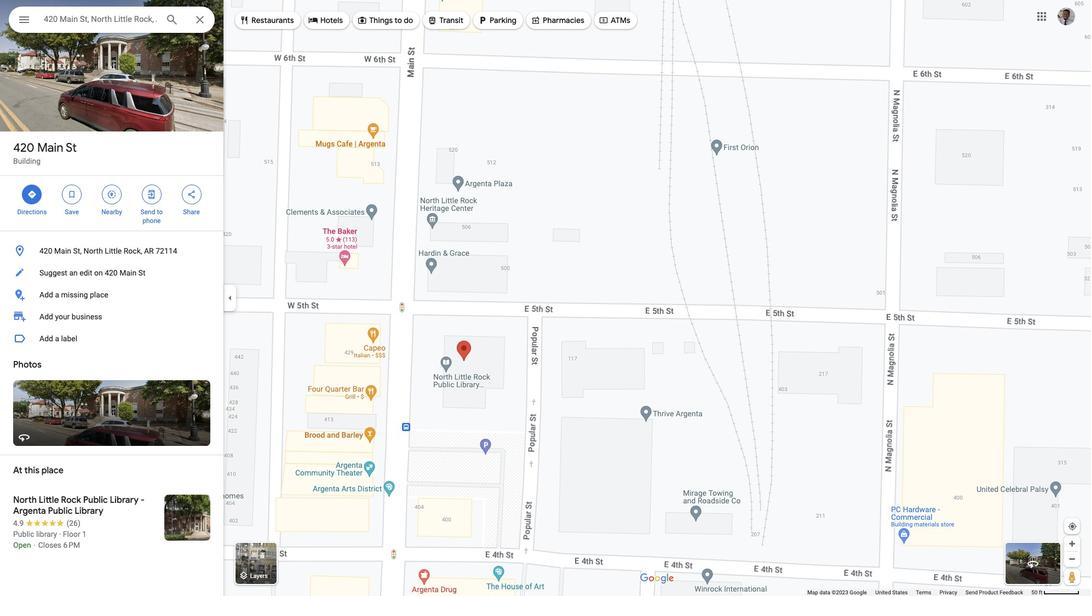 Task type: vqa. For each thing, say whether or not it's contained in the screenshot.


Task type: describe. For each thing, give the bounding box(es) containing it.
your
[[55, 312, 70, 321]]

4.9
[[13, 519, 24, 528]]

terms button
[[917, 589, 932, 596]]


[[27, 189, 37, 201]]

rock,
[[124, 247, 142, 255]]

google
[[850, 590, 868, 596]]

to inside send to phone
[[157, 208, 163, 216]]

privacy
[[940, 590, 958, 596]]


[[531, 14, 541, 26]]

closes
[[38, 541, 61, 550]]

72114
[[156, 247, 177, 255]]

add a label button
[[0, 328, 224, 350]]

parking
[[490, 15, 517, 25]]


[[308, 14, 318, 26]]

pharmacies
[[543, 15, 585, 25]]

collapse side panel image
[[224, 292, 236, 304]]

add your business
[[39, 312, 102, 321]]


[[428, 14, 438, 26]]

4.9 stars 26 reviews image
[[13, 518, 80, 529]]

argenta
[[13, 506, 46, 517]]

things
[[369, 15, 393, 25]]

main for st,
[[54, 247, 71, 255]]

send for send product feedback
[[966, 590, 978, 596]]

ft
[[1040, 590, 1043, 596]]

privacy button
[[940, 589, 958, 596]]


[[107, 189, 117, 201]]

50
[[1032, 590, 1038, 596]]


[[240, 14, 249, 26]]

suggest
[[39, 269, 67, 277]]

map data ©2023 google
[[808, 590, 868, 596]]


[[187, 189, 197, 201]]

send for send to phone
[[141, 208, 155, 216]]

at
[[13, 465, 22, 476]]

6 pm
[[63, 541, 80, 550]]

united
[[876, 590, 891, 596]]

at this place
[[13, 465, 63, 476]]

street view image
[[1027, 557, 1040, 571]]

©2023
[[832, 590, 849, 596]]

north inside north little rock public library - argenta public library
[[13, 495, 37, 506]]


[[67, 189, 77, 201]]

hotels
[[320, 15, 343, 25]]

actions for 420 main st region
[[0, 176, 224, 231]]

1
[[82, 530, 87, 539]]

 transit
[[428, 14, 464, 26]]

(26)
[[67, 519, 80, 528]]

terms
[[917, 590, 932, 596]]

st inside button
[[138, 269, 146, 277]]

420 for st
[[13, 140, 34, 156]]

little inside button
[[105, 247, 122, 255]]

phone
[[143, 217, 161, 225]]

420 main st main content
[[0, 0, 224, 596]]

 button
[[9, 7, 39, 35]]

 parking
[[478, 14, 517, 26]]

north little rock public library - argenta public library
[[13, 495, 145, 517]]

place inside the add a missing place button
[[90, 290, 108, 299]]

north inside button
[[84, 247, 103, 255]]

business
[[72, 312, 102, 321]]

 pharmacies
[[531, 14, 585, 26]]

map
[[808, 590, 819, 596]]

missing
[[61, 290, 88, 299]]

add a missing place
[[39, 290, 108, 299]]

united states button
[[876, 589, 908, 596]]

-
[[141, 495, 145, 506]]

 hotels
[[308, 14, 343, 26]]

zoom out image
[[1069, 555, 1077, 563]]

public library · floor 1 open ⋅ closes 6 pm
[[13, 530, 87, 550]]

none field inside the 420 main st, north little rock, ar 72114 field
[[44, 13, 157, 26]]

0 horizontal spatial library
[[75, 506, 103, 517]]

420 main st, north little rock, ar 72114 button
[[0, 240, 224, 262]]

suggest an edit on 420 main st
[[39, 269, 146, 277]]

50 ft button
[[1032, 590, 1080, 596]]

2 horizontal spatial public
[[83, 495, 108, 506]]

50 ft
[[1032, 590, 1043, 596]]

a for missing
[[55, 290, 59, 299]]

library
[[36, 530, 57, 539]]

add a label
[[39, 334, 77, 343]]

on
[[94, 269, 103, 277]]



Task type: locate. For each thing, give the bounding box(es) containing it.

[[599, 14, 609, 26]]

send to phone
[[141, 208, 163, 225]]

to
[[395, 15, 402, 25], [157, 208, 163, 216]]

add
[[39, 290, 53, 299], [39, 312, 53, 321], [39, 334, 53, 343]]

0 horizontal spatial 420
[[13, 140, 34, 156]]


[[147, 189, 157, 201]]

1 vertical spatial 420
[[39, 247, 52, 255]]

main inside 420 main st building
[[37, 140, 63, 156]]

420 up building
[[13, 140, 34, 156]]

0 vertical spatial place
[[90, 290, 108, 299]]

add inside button
[[39, 334, 53, 343]]

data
[[820, 590, 831, 596]]

add your business link
[[0, 306, 224, 328]]

little inside north little rock public library - argenta public library
[[39, 495, 59, 506]]

2 horizontal spatial 420
[[105, 269, 118, 277]]

google maps element
[[0, 0, 1092, 596]]

to inside  things to do
[[395, 15, 402, 25]]

zoom in image
[[1069, 540, 1077, 548]]

0 vertical spatial little
[[105, 247, 122, 255]]

nearby
[[101, 208, 122, 216]]

 restaurants
[[240, 14, 294, 26]]

place right this
[[42, 465, 63, 476]]

1 add from the top
[[39, 290, 53, 299]]

send inside send to phone
[[141, 208, 155, 216]]

1 horizontal spatial send
[[966, 590, 978, 596]]

2 vertical spatial add
[[39, 334, 53, 343]]

0 vertical spatial a
[[55, 290, 59, 299]]

suggest an edit on 420 main st button
[[0, 262, 224, 284]]

main for st
[[37, 140, 63, 156]]

add for add a missing place
[[39, 290, 53, 299]]

main inside suggest an edit on 420 main st button
[[120, 269, 137, 277]]

1 horizontal spatial st
[[138, 269, 146, 277]]

0 horizontal spatial to
[[157, 208, 163, 216]]

420 Main St, North Little Rock, AR 72114 field
[[9, 7, 215, 33]]

little left rock
[[39, 495, 59, 506]]

420 main st building
[[13, 140, 77, 166]]

little
[[105, 247, 122, 255], [39, 495, 59, 506]]

show your location image
[[1068, 522, 1078, 532]]

a left the label
[[55, 334, 59, 343]]

420 main st, north little rock, ar 72114
[[39, 247, 177, 255]]

send product feedback
[[966, 590, 1024, 596]]

st,
[[73, 247, 82, 255]]

main
[[37, 140, 63, 156], [54, 247, 71, 255], [120, 269, 137, 277]]

0 horizontal spatial north
[[13, 495, 37, 506]]

0 vertical spatial to
[[395, 15, 402, 25]]

 atms
[[599, 14, 631, 26]]

1 vertical spatial main
[[54, 247, 71, 255]]

photos
[[13, 360, 41, 370]]

share
[[183, 208, 200, 216]]

save
[[65, 208, 79, 216]]

⋅
[[33, 541, 36, 550]]

directions
[[17, 208, 47, 216]]

1 horizontal spatial public
[[48, 506, 73, 517]]

1 horizontal spatial to
[[395, 15, 402, 25]]

 things to do
[[357, 14, 413, 26]]

to left the do
[[395, 15, 402, 25]]

2 vertical spatial main
[[120, 269, 137, 277]]

add left the label
[[39, 334, 53, 343]]

layers
[[250, 573, 268, 580]]

library up (26)
[[75, 506, 103, 517]]

1 vertical spatial a
[[55, 334, 59, 343]]

ar
[[144, 247, 154, 255]]

send left the product
[[966, 590, 978, 596]]

send inside button
[[966, 590, 978, 596]]

420 inside button
[[39, 247, 52, 255]]

public up (26)
[[48, 506, 73, 517]]

main down rock,
[[120, 269, 137, 277]]

1 vertical spatial north
[[13, 495, 37, 506]]

0 horizontal spatial send
[[141, 208, 155, 216]]

main left st,
[[54, 247, 71, 255]]

main inside 420 main st, north little rock, ar 72114 button
[[54, 247, 71, 255]]

transit
[[440, 15, 464, 25]]

0 vertical spatial main
[[37, 140, 63, 156]]

do
[[404, 15, 413, 25]]

st up 
[[66, 140, 77, 156]]

place down on
[[90, 290, 108, 299]]

public inside public library · floor 1 open ⋅ closes 6 pm
[[13, 530, 34, 539]]

0 horizontal spatial public
[[13, 530, 34, 539]]

edit
[[80, 269, 92, 277]]

to up the phone at the top left of the page
[[157, 208, 163, 216]]

1 vertical spatial little
[[39, 495, 59, 506]]

library left -
[[110, 495, 139, 506]]

420 inside button
[[105, 269, 118, 277]]

3 add from the top
[[39, 334, 53, 343]]

label
[[61, 334, 77, 343]]

0 vertical spatial 420
[[13, 140, 34, 156]]

north right st,
[[84, 247, 103, 255]]

rock
[[61, 495, 81, 506]]

footer inside google maps element
[[808, 589, 1032, 596]]

2 add from the top
[[39, 312, 53, 321]]

google account: leeland pitt  
(leeland.pitt@adept.ai) image
[[1058, 7, 1076, 25]]

add a missing place button
[[0, 284, 224, 306]]

little left rock,
[[105, 247, 122, 255]]

 search field
[[9, 7, 215, 35]]

floor
[[63, 530, 80, 539]]

a inside button
[[55, 334, 59, 343]]

product
[[980, 590, 999, 596]]

0 vertical spatial st
[[66, 140, 77, 156]]

420 inside 420 main st building
[[13, 140, 34, 156]]

add for add your business
[[39, 312, 53, 321]]

building
[[13, 157, 41, 166]]

public up open
[[13, 530, 34, 539]]

footer containing map data ©2023 google
[[808, 589, 1032, 596]]

north up 4.9
[[13, 495, 37, 506]]

this
[[24, 465, 40, 476]]

0 vertical spatial add
[[39, 290, 53, 299]]

library
[[110, 495, 139, 506], [75, 506, 103, 517]]

send product feedback button
[[966, 589, 1024, 596]]

footer
[[808, 589, 1032, 596]]

states
[[893, 590, 908, 596]]

a left missing
[[55, 290, 59, 299]]

0 vertical spatial north
[[84, 247, 103, 255]]

north
[[84, 247, 103, 255], [13, 495, 37, 506]]

add for add a label
[[39, 334, 53, 343]]

1 vertical spatial st
[[138, 269, 146, 277]]

1 horizontal spatial place
[[90, 290, 108, 299]]

united states
[[876, 590, 908, 596]]

1 vertical spatial place
[[42, 465, 63, 476]]


[[18, 12, 31, 27]]

a inside button
[[55, 290, 59, 299]]

None field
[[44, 13, 157, 26]]

send up the phone at the top left of the page
[[141, 208, 155, 216]]

0 horizontal spatial place
[[42, 465, 63, 476]]

a
[[55, 290, 59, 299], [55, 334, 59, 343]]

0 horizontal spatial little
[[39, 495, 59, 506]]

show street view coverage image
[[1065, 569, 1081, 585]]

place
[[90, 290, 108, 299], [42, 465, 63, 476]]

add down suggest
[[39, 290, 53, 299]]

st inside 420 main st building
[[66, 140, 77, 156]]

·
[[59, 530, 61, 539]]


[[357, 14, 367, 26]]

1 a from the top
[[55, 290, 59, 299]]

restaurants
[[252, 15, 294, 25]]

420
[[13, 140, 34, 156], [39, 247, 52, 255], [105, 269, 118, 277]]

open
[[13, 541, 31, 550]]

add left your
[[39, 312, 53, 321]]

public right rock
[[83, 495, 108, 506]]


[[478, 14, 488, 26]]

main up building
[[37, 140, 63, 156]]

1 horizontal spatial library
[[110, 495, 139, 506]]

atms
[[611, 15, 631, 25]]

1 horizontal spatial little
[[105, 247, 122, 255]]

an
[[69, 269, 78, 277]]

1 horizontal spatial 420
[[39, 247, 52, 255]]

st down ar
[[138, 269, 146, 277]]

2 vertical spatial 420
[[105, 269, 118, 277]]

1 vertical spatial add
[[39, 312, 53, 321]]

0 vertical spatial send
[[141, 208, 155, 216]]

1 vertical spatial send
[[966, 590, 978, 596]]

add inside button
[[39, 290, 53, 299]]

1 vertical spatial to
[[157, 208, 163, 216]]

2 a from the top
[[55, 334, 59, 343]]

420 right on
[[105, 269, 118, 277]]

a for label
[[55, 334, 59, 343]]

0 horizontal spatial st
[[66, 140, 77, 156]]

1 horizontal spatial north
[[84, 247, 103, 255]]

420 for st,
[[39, 247, 52, 255]]

feedback
[[1000, 590, 1024, 596]]

420 up suggest
[[39, 247, 52, 255]]

st
[[66, 140, 77, 156], [138, 269, 146, 277]]



